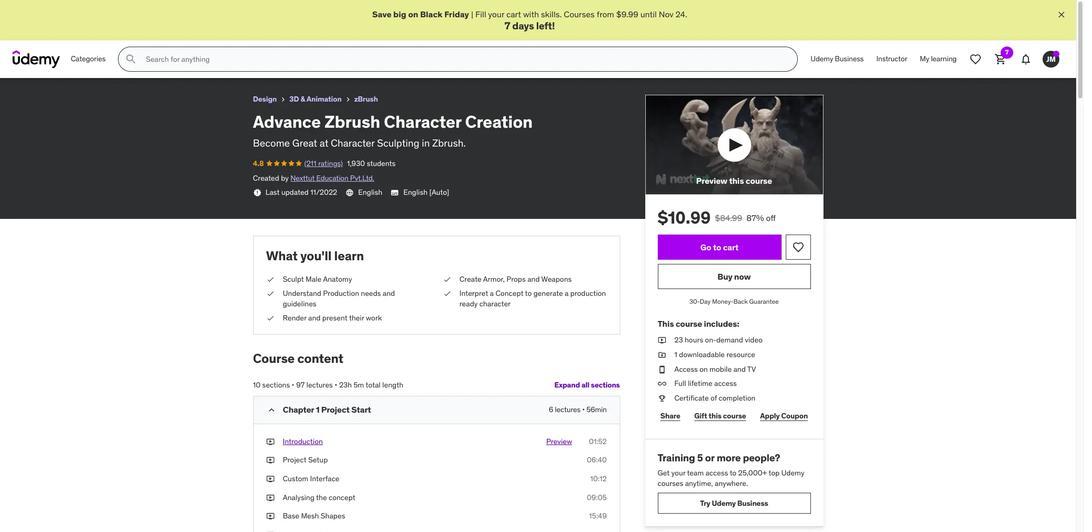 Task type: locate. For each thing, give the bounding box(es) containing it.
setup
[[308, 456, 328, 465]]

xsmall image for certificate of completion
[[658, 394, 666, 404]]

or
[[706, 452, 715, 465]]

xsmall image left render
[[266, 314, 275, 324]]

sections inside expand all sections dropdown button
[[591, 381, 620, 390]]

0 horizontal spatial on
[[408, 9, 419, 19]]

cart right go
[[723, 242, 739, 253]]

includes:
[[704, 319, 740, 330]]

introduction
[[283, 437, 323, 447]]

advance
[[253, 111, 321, 133]]

created
[[253, 173, 279, 183]]

a down "weapons" at the bottom of page
[[565, 289, 569, 299]]

created by nexttut education pvt.ltd.
[[253, 173, 375, 183]]

1 vertical spatial access
[[706, 469, 729, 478]]

6
[[549, 405, 554, 415]]

1 horizontal spatial preview
[[697, 176, 728, 186]]

1 vertical spatial project
[[283, 456, 307, 465]]

• left 97
[[292, 381, 295, 390]]

and right render
[[308, 314, 321, 323]]

english right the closed captions image at left top
[[404, 188, 428, 197]]

xsmall image left "project setup"
[[266, 456, 275, 466]]

preview for preview this course
[[697, 176, 728, 186]]

xsmall image left the guidelines
[[266, 289, 275, 299]]

your
[[489, 9, 505, 19], [672, 469, 686, 478]]

cart
[[507, 9, 521, 19], [723, 242, 739, 253]]

56min
[[587, 405, 607, 415]]

this
[[730, 176, 744, 186], [709, 412, 722, 421]]

and right the needs
[[383, 289, 395, 299]]

course down completion
[[724, 412, 747, 421]]

0 horizontal spatial a
[[490, 289, 494, 299]]

hours
[[685, 336, 704, 345]]

1 horizontal spatial on
[[700, 365, 708, 374]]

1 vertical spatial to
[[525, 289, 532, 299]]

buy now
[[718, 272, 751, 282]]

sculpt
[[283, 275, 304, 284]]

try
[[701, 499, 711, 509]]

0 vertical spatial on
[[408, 9, 419, 19]]

to right go
[[714, 242, 722, 253]]

go to cart button
[[658, 235, 782, 260]]

0 horizontal spatial character
[[331, 137, 375, 150]]

xsmall image up share
[[658, 394, 666, 404]]

0 vertical spatial preview
[[697, 176, 728, 186]]

your up courses
[[672, 469, 686, 478]]

ready
[[460, 299, 478, 309]]

this inside "link"
[[709, 412, 722, 421]]

course content
[[253, 351, 344, 367]]

lectures
[[307, 381, 333, 390], [555, 405, 581, 415]]

course up hours
[[676, 319, 703, 330]]

1 horizontal spatial to
[[714, 242, 722, 253]]

7
[[505, 20, 511, 32], [1006, 48, 1009, 56]]

interpret a concept to generate a production ready character
[[460, 289, 606, 309]]

shapes
[[321, 512, 345, 521]]

you have alerts image
[[1054, 51, 1060, 57]]

2 vertical spatial course
[[724, 412, 747, 421]]

on right big
[[408, 9, 419, 19]]

this up $84.99
[[730, 176, 744, 186]]

1 horizontal spatial cart
[[723, 242, 739, 253]]

last updated 11/2022
[[266, 188, 337, 197]]

0 horizontal spatial lectures
[[307, 381, 333, 390]]

xsmall image left sculpt at bottom
[[266, 275, 275, 285]]

and for understand production needs and guidelines
[[383, 289, 395, 299]]

students
[[367, 159, 396, 168]]

shopping cart with 7 items image
[[995, 53, 1008, 66]]

2 vertical spatial to
[[730, 469, 737, 478]]

course inside button
[[746, 176, 773, 186]]

0 vertical spatial this
[[730, 176, 744, 186]]

0 vertical spatial to
[[714, 242, 722, 253]]

access down or
[[706, 469, 729, 478]]

1 horizontal spatial your
[[672, 469, 686, 478]]

7 link
[[989, 47, 1014, 72]]

0 horizontal spatial project
[[283, 456, 307, 465]]

sections right all
[[591, 381, 620, 390]]

0 horizontal spatial •
[[292, 381, 295, 390]]

6 lectures • 56min
[[549, 405, 607, 415]]

&
[[301, 95, 305, 104]]

1 vertical spatial udemy
[[782, 469, 805, 478]]

full
[[675, 379, 687, 389]]

cart up days
[[507, 9, 521, 19]]

2 horizontal spatial •
[[583, 405, 585, 415]]

preview up the $10.99 $84.99 87% off at the top of the page
[[697, 176, 728, 186]]

1 horizontal spatial business
[[835, 54, 864, 64]]

0 horizontal spatial 1
[[316, 405, 320, 415]]

needs
[[361, 289, 381, 299]]

1 vertical spatial 7
[[1006, 48, 1009, 56]]

$84.99
[[715, 213, 743, 224]]

cart inside save big on black friday | fill your cart with skills. courses from $9.99 until nov 24. 7 days left!
[[507, 9, 521, 19]]

business left instructor
[[835, 54, 864, 64]]

0 vertical spatial course
[[746, 176, 773, 186]]

chapter 1 project start
[[283, 405, 371, 415]]

xsmall image for 1 downloadable resource
[[658, 350, 666, 361]]

1 horizontal spatial 7
[[1006, 48, 1009, 56]]

your inside training 5 or more people? get your team access to 25,000+ top udemy courses anytime, anywhere.
[[672, 469, 686, 478]]

2 horizontal spatial to
[[730, 469, 737, 478]]

30-
[[690, 298, 700, 306]]

11/2022
[[311, 188, 337, 197]]

nov
[[659, 9, 674, 19]]

1 horizontal spatial lectures
[[555, 405, 581, 415]]

this inside button
[[730, 176, 744, 186]]

english down pvt.ltd.
[[358, 188, 383, 197]]

access
[[715, 379, 737, 389], [706, 469, 729, 478]]

access down mobile
[[715, 379, 737, 389]]

0 vertical spatial cart
[[507, 9, 521, 19]]

course
[[746, 176, 773, 186], [676, 319, 703, 330], [724, 412, 747, 421]]

xsmall image left create
[[443, 275, 451, 285]]

06:40
[[587, 456, 607, 465]]

lectures right 6
[[555, 405, 581, 415]]

a up character
[[490, 289, 494, 299]]

1 vertical spatial course
[[676, 319, 703, 330]]

expand all sections button
[[555, 375, 620, 396]]

• for 10
[[292, 381, 295, 390]]

cart inside button
[[723, 242, 739, 253]]

nexttut
[[291, 173, 315, 183]]

more
[[717, 452, 741, 465]]

• left 23h 5m
[[335, 381, 338, 390]]

video
[[745, 336, 763, 345]]

xsmall image
[[279, 96, 288, 104], [253, 189, 261, 197], [658, 336, 666, 346], [658, 365, 666, 375], [658, 379, 666, 390], [266, 475, 275, 485], [266, 493, 275, 504], [266, 512, 275, 522], [266, 531, 275, 533]]

to inside training 5 or more people? get your team access to 25,000+ top udemy courses anytime, anywhere.
[[730, 469, 737, 478]]

1 horizontal spatial sections
[[591, 381, 620, 390]]

and right props
[[528, 275, 540, 284]]

to up anywhere.
[[730, 469, 737, 478]]

1 horizontal spatial a
[[565, 289, 569, 299]]

0 vertical spatial your
[[489, 9, 505, 19]]

1 vertical spatial cart
[[723, 242, 739, 253]]

0 horizontal spatial udemy
[[712, 499, 736, 509]]

preview down 6
[[547, 437, 573, 447]]

0 vertical spatial 1
[[675, 350, 678, 360]]

0 horizontal spatial business
[[738, 499, 769, 509]]

and for create armor, props and weapons
[[528, 275, 540, 284]]

custom
[[283, 475, 309, 484]]

understand production needs and guidelines
[[283, 289, 395, 309]]

0 horizontal spatial english
[[358, 188, 383, 197]]

0 horizontal spatial your
[[489, 9, 505, 19]]

7 left days
[[505, 20, 511, 32]]

0 vertical spatial character
[[384, 111, 462, 133]]

business down anywhere.
[[738, 499, 769, 509]]

1 horizontal spatial 1
[[675, 350, 678, 360]]

0 vertical spatial 7
[[505, 20, 511, 32]]

design link
[[253, 93, 277, 106]]

2 horizontal spatial udemy
[[811, 54, 834, 64]]

2 english from the left
[[404, 188, 428, 197]]

1 vertical spatial your
[[672, 469, 686, 478]]

udemy
[[811, 54, 834, 64], [782, 469, 805, 478], [712, 499, 736, 509]]

your right fill
[[489, 9, 505, 19]]

course up 87% at the right top
[[746, 176, 773, 186]]

character
[[384, 111, 462, 133], [331, 137, 375, 150]]

[auto]
[[430, 188, 450, 197]]

1 english from the left
[[358, 188, 383, 197]]

ratings)
[[318, 159, 343, 168]]

0 vertical spatial project
[[321, 405, 350, 415]]

1 horizontal spatial english
[[404, 188, 428, 197]]

submit search image
[[125, 53, 138, 66]]

days
[[513, 20, 534, 32]]

1 right chapter
[[316, 405, 320, 415]]

lectures right 97
[[307, 381, 333, 390]]

work
[[366, 314, 382, 323]]

1 down 23
[[675, 350, 678, 360]]

course for preview this course
[[746, 176, 773, 186]]

1 vertical spatial this
[[709, 412, 722, 421]]

character up the 1,930
[[331, 137, 375, 150]]

0 vertical spatial lectures
[[307, 381, 333, 390]]

23 hours on-demand video
[[675, 336, 763, 345]]

1 vertical spatial on
[[700, 365, 708, 374]]

0 horizontal spatial preview
[[547, 437, 573, 447]]

project up the custom at the left bottom
[[283, 456, 307, 465]]

xsmall image down the this
[[658, 350, 666, 361]]

concept
[[496, 289, 524, 299]]

to right concept
[[525, 289, 532, 299]]

0 horizontal spatial this
[[709, 412, 722, 421]]

interface
[[310, 475, 340, 484]]

1 downloadable resource
[[675, 350, 756, 360]]

until
[[641, 9, 657, 19]]

on down downloadable
[[700, 365, 708, 374]]

custom interface
[[283, 475, 340, 484]]

expand all sections
[[555, 381, 620, 390]]

0 horizontal spatial to
[[525, 289, 532, 299]]

mobile
[[710, 365, 732, 374]]

on-
[[705, 336, 717, 345]]

7 inside save big on black friday | fill your cart with skills. courses from $9.99 until nov 24. 7 days left!
[[505, 20, 511, 32]]

1 vertical spatial preview
[[547, 437, 573, 447]]

0 horizontal spatial cart
[[507, 9, 521, 19]]

on inside save big on black friday | fill your cart with skills. courses from $9.99 until nov 24. 7 days left!
[[408, 9, 419, 19]]

access inside training 5 or more people? get your team access to 25,000+ top udemy courses anytime, anywhere.
[[706, 469, 729, 478]]

your inside save big on black friday | fill your cart with skills. courses from $9.99 until nov 24. 7 days left!
[[489, 9, 505, 19]]

7 left notifications image
[[1006, 48, 1009, 56]]

sections
[[262, 381, 290, 390], [591, 381, 620, 390]]

present
[[323, 314, 348, 323]]

zbrush.
[[432, 137, 466, 150]]

xsmall image
[[344, 96, 352, 104], [266, 275, 275, 285], [443, 275, 451, 285], [266, 289, 275, 299], [443, 289, 451, 299], [266, 314, 275, 324], [658, 350, 666, 361], [658, 394, 666, 404], [266, 437, 275, 448], [266, 456, 275, 466]]

sections right 10
[[262, 381, 290, 390]]

share button
[[658, 406, 684, 427]]

udemy business
[[811, 54, 864, 64]]

project down 10 sections • 97 lectures • 23h 5m total length
[[321, 405, 350, 415]]

day
[[700, 298, 711, 306]]

course inside "link"
[[724, 412, 747, 421]]

xsmall image left "zbrush" link
[[344, 96, 352, 104]]

course for gift this course
[[724, 412, 747, 421]]

closed captions image
[[391, 189, 399, 197]]

0 horizontal spatial 7
[[505, 20, 511, 32]]

xsmall image left ready
[[443, 289, 451, 299]]

1 horizontal spatial this
[[730, 176, 744, 186]]

notifications image
[[1020, 53, 1033, 66]]

by
[[281, 173, 289, 183]]

• left 56min
[[583, 405, 585, 415]]

and left tv
[[734, 365, 746, 374]]

character up in
[[384, 111, 462, 133]]

preview for preview
[[547, 437, 573, 447]]

30-day money-back guarantee
[[690, 298, 779, 306]]

and inside understand production needs and guidelines
[[383, 289, 395, 299]]

this right gift
[[709, 412, 722, 421]]

courses
[[564, 9, 595, 19]]

preview inside button
[[697, 176, 728, 186]]

1 horizontal spatial udemy
[[782, 469, 805, 478]]



Task type: vqa. For each thing, say whether or not it's contained in the screenshot.
topmost business
yes



Task type: describe. For each thing, give the bounding box(es) containing it.
|
[[471, 9, 474, 19]]

2 vertical spatial udemy
[[712, 499, 736, 509]]

Search for anything text field
[[144, 50, 785, 68]]

this for preview
[[730, 176, 744, 186]]

15:49
[[590, 512, 607, 521]]

updated
[[282, 188, 309, 197]]

0 vertical spatial udemy
[[811, 54, 834, 64]]

back
[[734, 298, 748, 306]]

zbrush
[[354, 95, 378, 104]]

tv
[[748, 365, 756, 374]]

length
[[383, 381, 404, 390]]

1 vertical spatial character
[[331, 137, 375, 150]]

xsmall image for interpret a concept to generate a production ready character
[[443, 289, 451, 299]]

animation
[[307, 95, 342, 104]]

interpret
[[460, 289, 488, 299]]

23
[[675, 336, 683, 345]]

this for gift
[[709, 412, 722, 421]]

team
[[688, 469, 704, 478]]

expand
[[555, 381, 580, 390]]

instructor
[[877, 54, 908, 64]]

anytime,
[[686, 479, 713, 489]]

full lifetime access
[[675, 379, 737, 389]]

mesh
[[301, 512, 319, 521]]

courses
[[658, 479, 684, 489]]

1 vertical spatial lectures
[[555, 405, 581, 415]]

render
[[283, 314, 307, 323]]

my learning link
[[914, 47, 964, 72]]

to inside 'interpret a concept to generate a production ready character'
[[525, 289, 532, 299]]

3d
[[290, 95, 299, 104]]

udemy image
[[13, 50, 60, 68]]

guidelines
[[283, 299, 317, 309]]

english for english [auto]
[[404, 188, 428, 197]]

chapter
[[283, 405, 314, 415]]

create
[[460, 275, 482, 284]]

01:52
[[589, 437, 607, 447]]

1 a from the left
[[490, 289, 494, 299]]

1,930 students
[[347, 159, 396, 168]]

10 sections • 97 lectures • 23h 5m total length
[[253, 381, 404, 390]]

instructor link
[[871, 47, 914, 72]]

concept
[[329, 493, 356, 503]]

completion
[[719, 394, 756, 403]]

zbrush link
[[354, 93, 378, 106]]

1 vertical spatial 1
[[316, 405, 320, 415]]

course
[[253, 351, 295, 367]]

to inside button
[[714, 242, 722, 253]]

wishlist image
[[792, 242, 805, 254]]

analysing the concept
[[283, 493, 356, 503]]

(211 ratings)
[[304, 159, 343, 168]]

10
[[253, 381, 261, 390]]

base
[[283, 512, 300, 521]]

xsmall image for understand production needs and guidelines
[[266, 289, 275, 299]]

this
[[658, 319, 674, 330]]

buy
[[718, 272, 733, 282]]

2 a from the left
[[565, 289, 569, 299]]

xsmall image for render and present their work
[[266, 314, 275, 324]]

wishlist image
[[970, 53, 983, 66]]

try udemy business link
[[658, 494, 811, 515]]

left!
[[536, 20, 555, 32]]

0 vertical spatial access
[[715, 379, 737, 389]]

my
[[920, 54, 930, 64]]

0 horizontal spatial sections
[[262, 381, 290, 390]]

1 horizontal spatial project
[[321, 405, 350, 415]]

(211
[[304, 159, 317, 168]]

$10.99
[[658, 207, 711, 229]]

character
[[480, 299, 511, 309]]

sculpt male anatomy
[[283, 275, 352, 284]]

course language image
[[346, 189, 354, 197]]

weapons
[[542, 275, 572, 284]]

save big on black friday | fill your cart with skills. courses from $9.99 until nov 24. 7 days left!
[[372, 9, 688, 32]]

demand
[[717, 336, 744, 345]]

render and present their work
[[283, 314, 382, 323]]

jm link
[[1039, 47, 1064, 72]]

buy now button
[[658, 265, 811, 290]]

start
[[352, 405, 371, 415]]

training
[[658, 452, 696, 465]]

english for english
[[358, 188, 383, 197]]

big
[[394, 9, 407, 19]]

udemy inside training 5 or more people? get your team access to 25,000+ top udemy courses anytime, anywhere.
[[782, 469, 805, 478]]

this course includes:
[[658, 319, 740, 330]]

close image
[[1057, 9, 1067, 20]]

access on mobile and tv
[[675, 365, 756, 374]]

english [auto]
[[404, 188, 450, 197]]

black
[[420, 9, 443, 19]]

anatomy
[[323, 275, 352, 284]]

share
[[661, 412, 681, 421]]

friday
[[445, 9, 469, 19]]

my learning
[[920, 54, 957, 64]]

and for access on mobile and tv
[[734, 365, 746, 374]]

xsmall image down small icon
[[266, 437, 275, 448]]

0 vertical spatial business
[[835, 54, 864, 64]]

what
[[266, 248, 298, 264]]

production
[[571, 289, 606, 299]]

gift
[[695, 412, 708, 421]]

xsmall image for create armor, props and weapons
[[443, 275, 451, 285]]

3d & animation
[[290, 95, 342, 104]]

learning
[[932, 54, 957, 64]]

3d & animation link
[[290, 93, 342, 106]]

lifetime
[[688, 379, 713, 389]]

23h 5m
[[339, 381, 364, 390]]

preview this course
[[697, 176, 773, 186]]

1 vertical spatial business
[[738, 499, 769, 509]]

design
[[253, 95, 277, 104]]

• for 6
[[583, 405, 585, 415]]

small image
[[266, 405, 277, 416]]

try udemy business
[[701, 499, 769, 509]]

education
[[316, 173, 349, 183]]

advance zbrush character creation become great at character sculpting in zbrush.
[[253, 111, 533, 150]]

get
[[658, 469, 670, 478]]

downloadable
[[679, 350, 725, 360]]

1 horizontal spatial character
[[384, 111, 462, 133]]

coupon
[[782, 412, 808, 421]]

go
[[701, 242, 712, 253]]

from
[[597, 9, 615, 19]]

top
[[769, 469, 780, 478]]

jm
[[1047, 54, 1056, 64]]

xsmall image for sculpt male anatomy
[[266, 275, 275, 285]]

1 horizontal spatial •
[[335, 381, 338, 390]]

guarantee
[[750, 298, 779, 306]]

access
[[675, 365, 698, 374]]



